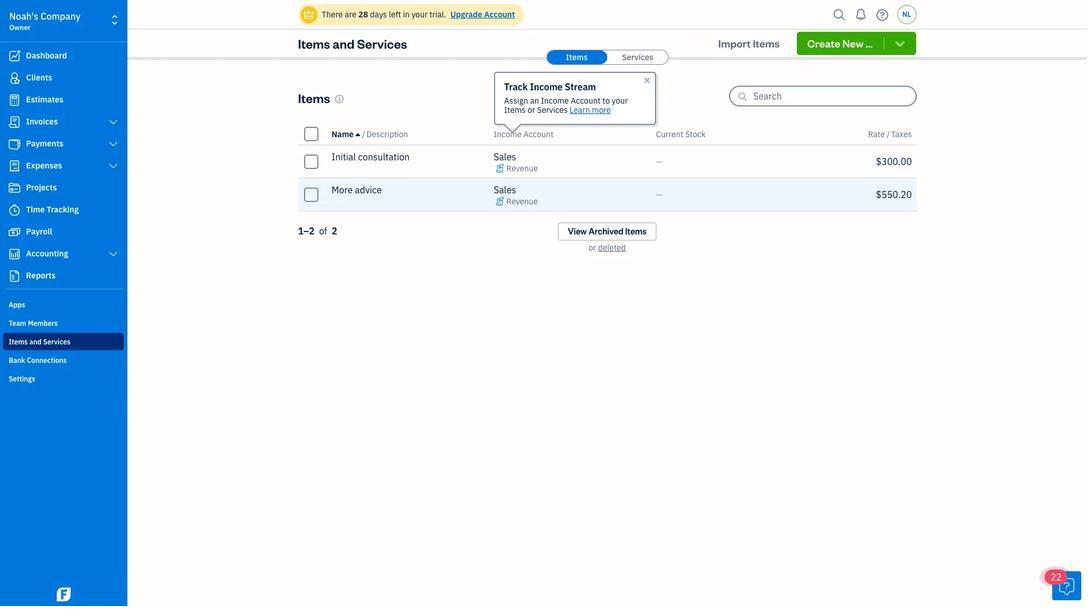 Task type: describe. For each thing, give the bounding box(es) containing it.
services inside the assign an income account to your items or services
[[537, 105, 568, 115]]

sales for more advice
[[494, 184, 516, 196]]

$300.00
[[876, 156, 912, 167]]

view archived items or deleted
[[568, 226, 647, 253]]

there
[[322, 9, 343, 20]]

services down days
[[357, 35, 407, 52]]

description link
[[367, 129, 408, 139]]

deleted link
[[598, 243, 626, 253]]

more
[[332, 184, 353, 196]]

bank connections
[[9, 356, 67, 365]]

crown image
[[303, 8, 315, 21]]

project image
[[8, 183, 21, 194]]

— for $550.20
[[656, 189, 663, 200]]

0 vertical spatial income
[[530, 81, 563, 92]]

clients link
[[3, 68, 124, 89]]

notifications image
[[852, 3, 871, 26]]

items inside the assign an income account to your items or services
[[504, 105, 526, 115]]

assign
[[504, 95, 528, 106]]

view
[[568, 226, 587, 237]]

dashboard link
[[3, 46, 124, 67]]

1 horizontal spatial items and services
[[298, 35, 407, 52]]

invoices link
[[3, 112, 124, 133]]

nl button
[[897, 5, 917, 24]]

stock
[[686, 129, 706, 139]]

team members link
[[3, 315, 124, 332]]

services inside services link
[[622, 52, 654, 63]]

create new … button
[[797, 32, 917, 55]]

estimate image
[[8, 94, 21, 106]]

trial.
[[430, 9, 446, 20]]

bank connections link
[[3, 352, 124, 369]]

view archived items link
[[558, 223, 657, 241]]

items inside view archived items or deleted
[[625, 226, 647, 237]]

items inside main "element"
[[9, 338, 28, 347]]

owner
[[9, 23, 31, 32]]

of
[[319, 225, 327, 237]]

learn
[[570, 105, 590, 115]]

expense image
[[8, 161, 21, 172]]

deleted
[[598, 243, 626, 253]]

are
[[345, 9, 357, 20]]

estimates
[[26, 94, 63, 105]]

or inside view archived items or deleted
[[589, 243, 596, 253]]

in
[[403, 9, 410, 20]]

team members
[[9, 319, 58, 328]]

1–2 of 2
[[298, 225, 337, 237]]

apps
[[9, 301, 25, 309]]

stream
[[565, 81, 596, 92]]

current
[[656, 129, 684, 139]]

chevron large down image for accounting
[[108, 250, 119, 259]]

0 vertical spatial account
[[484, 9, 515, 20]]

initial consultation
[[332, 151, 410, 163]]

2 / from the left
[[887, 129, 890, 139]]

2
[[332, 225, 337, 237]]

name link
[[332, 129, 362, 139]]

team
[[9, 319, 26, 328]]

your inside the assign an income account to your items or services
[[612, 95, 628, 106]]

0 horizontal spatial your
[[412, 9, 428, 20]]

to
[[603, 95, 610, 106]]

description
[[367, 129, 408, 139]]

caretup image
[[356, 130, 360, 139]]

name
[[332, 129, 354, 139]]

apps link
[[3, 296, 124, 313]]

1 horizontal spatial account
[[524, 129, 554, 139]]

dashboard
[[26, 50, 67, 61]]

rate / taxes
[[869, 129, 912, 139]]

archived
[[589, 226, 624, 237]]

projects
[[26, 183, 57, 193]]

dashboard image
[[8, 50, 21, 62]]

revenue for consultation
[[507, 163, 538, 174]]

…
[[866, 37, 873, 50]]

money image
[[8, 227, 21, 238]]

bank
[[9, 356, 25, 365]]

track income stream
[[504, 81, 596, 92]]

1 horizontal spatial and
[[333, 35, 355, 52]]

learn more
[[570, 105, 611, 115]]

invoices
[[26, 116, 58, 127]]

create
[[808, 37, 841, 50]]

items link
[[547, 50, 607, 64]]

info image
[[335, 94, 344, 103]]

items and services link
[[3, 333, 124, 351]]

current stock
[[656, 129, 706, 139]]

and inside main "element"
[[29, 338, 42, 347]]

more advice
[[332, 184, 382, 196]]

search image
[[831, 6, 849, 23]]

create new … button
[[797, 32, 917, 55]]

items inside button
[[753, 37, 780, 50]]

28
[[359, 9, 368, 20]]

22 button
[[1045, 570, 1082, 601]]

there are 28 days left in your trial. upgrade account
[[322, 9, 515, 20]]

1–2
[[298, 225, 315, 237]]

go to help image
[[874, 6, 892, 23]]

left
[[389, 9, 401, 20]]



Task type: locate. For each thing, give the bounding box(es) containing it.
or up the "income account" link
[[528, 105, 535, 115]]

account down stream
[[571, 95, 601, 106]]

0 horizontal spatial items and services
[[9, 338, 71, 347]]

0 vertical spatial items and services
[[298, 35, 407, 52]]

1 vertical spatial account
[[571, 95, 601, 106]]

rate link
[[869, 129, 887, 139]]

projects link
[[3, 178, 124, 199]]

2 — from the top
[[656, 189, 663, 200]]

freshbooks image
[[54, 588, 73, 602]]

income account
[[494, 129, 554, 139]]

items and services down "are"
[[298, 35, 407, 52]]

or
[[528, 105, 535, 115], [589, 243, 596, 253]]

—
[[656, 156, 663, 167], [656, 189, 663, 200]]

0 horizontal spatial and
[[29, 338, 42, 347]]

1 vertical spatial revenue
[[507, 196, 538, 207]]

or left deleted link
[[589, 243, 596, 253]]

2 horizontal spatial account
[[571, 95, 601, 106]]

and down team members
[[29, 338, 42, 347]]

1 revenue from the top
[[507, 163, 538, 174]]

import items
[[719, 37, 780, 50]]

items left info icon
[[298, 90, 330, 106]]

1 horizontal spatial /
[[887, 129, 890, 139]]

2 vertical spatial chevron large down image
[[108, 250, 119, 259]]

1 chevron large down image from the top
[[108, 118, 119, 127]]

chevrondown image
[[894, 38, 907, 49]]

income down track income stream
[[541, 95, 569, 106]]

services down track income stream
[[537, 105, 568, 115]]

items up stream
[[566, 52, 588, 63]]

$550.20
[[876, 189, 912, 200]]

services up bank connections link
[[43, 338, 71, 347]]

report image
[[8, 271, 21, 282]]

services up close image
[[622, 52, 654, 63]]

services link
[[608, 50, 668, 64]]

consultation
[[358, 151, 410, 163]]

your right in
[[412, 9, 428, 20]]

0 horizontal spatial account
[[484, 9, 515, 20]]

2 vertical spatial account
[[524, 129, 554, 139]]

your right to
[[612, 95, 628, 106]]

account
[[484, 9, 515, 20], [571, 95, 601, 106], [524, 129, 554, 139]]

items left an
[[504, 105, 526, 115]]

items down crown icon
[[298, 35, 330, 52]]

2 sales from the top
[[494, 184, 516, 196]]

main element
[[0, 0, 156, 607]]

0 horizontal spatial or
[[528, 105, 535, 115]]

time tracking link
[[3, 200, 124, 221]]

1 vertical spatial sales
[[494, 184, 516, 196]]

payroll
[[26, 227, 52, 237]]

account down an
[[524, 129, 554, 139]]

chevron large down image for invoices
[[108, 118, 119, 127]]

and
[[333, 35, 355, 52], [29, 338, 42, 347]]

chevron large down image up the reports link
[[108, 250, 119, 259]]

2 chevron large down image from the top
[[108, 162, 119, 171]]

Search text field
[[754, 87, 916, 105]]

1 vertical spatial or
[[589, 243, 596, 253]]

time
[[26, 205, 45, 215]]

items
[[298, 35, 330, 52], [753, 37, 780, 50], [566, 52, 588, 63], [298, 90, 330, 106], [504, 105, 526, 115], [625, 226, 647, 237], [9, 338, 28, 347]]

0 horizontal spatial /
[[362, 129, 365, 139]]

upgrade account link
[[448, 9, 515, 20]]

1 / from the left
[[362, 129, 365, 139]]

income account link
[[494, 129, 554, 139]]

items and services up bank connections
[[9, 338, 71, 347]]

rate
[[869, 129, 885, 139]]

items up deleted
[[625, 226, 647, 237]]

account right the upgrade
[[484, 9, 515, 20]]

noah's company owner
[[9, 10, 80, 32]]

client image
[[8, 72, 21, 84]]

1 vertical spatial your
[[612, 95, 628, 106]]

1 vertical spatial chevron large down image
[[108, 162, 119, 171]]

0 vertical spatial sales
[[494, 151, 516, 163]]

sales for initial consultation
[[494, 151, 516, 163]]

nl
[[903, 10, 911, 19]]

1 — from the top
[[656, 156, 663, 167]]

income down assign
[[494, 129, 522, 139]]

22
[[1051, 572, 1062, 584]]

reports link
[[3, 266, 124, 287]]

sales
[[494, 151, 516, 163], [494, 184, 516, 196]]

3 chevron large down image from the top
[[108, 250, 119, 259]]

connections
[[27, 356, 67, 365]]

services
[[357, 35, 407, 52], [622, 52, 654, 63], [537, 105, 568, 115], [43, 338, 71, 347]]

learn more link
[[570, 105, 611, 115]]

more
[[592, 105, 611, 115]]

1 horizontal spatial or
[[589, 243, 596, 253]]

estimates link
[[3, 90, 124, 111]]

items and services
[[298, 35, 407, 52], [9, 338, 71, 347]]

days
[[370, 9, 387, 20]]

chevron large down image
[[108, 118, 119, 127], [108, 162, 119, 171], [108, 250, 119, 259]]

items right import
[[753, 37, 780, 50]]

initial
[[332, 151, 356, 163]]

current stock link
[[656, 129, 706, 139]]

2 vertical spatial income
[[494, 129, 522, 139]]

items and services inside main "element"
[[9, 338, 71, 347]]

an
[[530, 95, 539, 106]]

items down "team"
[[9, 338, 28, 347]]

close image
[[643, 76, 652, 85]]

noah's
[[9, 10, 38, 22]]

new
[[843, 37, 864, 50]]

chevron large down image
[[108, 140, 119, 149]]

/ right the rate
[[887, 129, 890, 139]]

assign an income account to your items or services
[[504, 95, 628, 115]]

1 vertical spatial and
[[29, 338, 42, 347]]

resource center badge image
[[1053, 572, 1082, 601]]

revenue
[[507, 163, 538, 174], [507, 196, 538, 207]]

advice
[[355, 184, 382, 196]]

revenue for advice
[[507, 196, 538, 207]]

expenses link
[[3, 156, 124, 177]]

members
[[28, 319, 58, 328]]

— for $300.00
[[656, 156, 663, 167]]

0 vertical spatial —
[[656, 156, 663, 167]]

payment image
[[8, 138, 21, 150]]

payroll link
[[3, 222, 124, 243]]

or inside the assign an income account to your items or services
[[528, 105, 535, 115]]

1 vertical spatial items and services
[[9, 338, 71, 347]]

0 vertical spatial and
[[333, 35, 355, 52]]

chevron large down image down chevron large down image
[[108, 162, 119, 171]]

your
[[412, 9, 428, 20], [612, 95, 628, 106]]

clients
[[26, 72, 52, 83]]

services inside items and services link
[[43, 338, 71, 347]]

chevron large down image inside the expenses link
[[108, 162, 119, 171]]

0 vertical spatial your
[[412, 9, 428, 20]]

1 sales from the top
[[494, 151, 516, 163]]

0 vertical spatial or
[[528, 105, 535, 115]]

0 vertical spatial revenue
[[507, 163, 538, 174]]

2 revenue from the top
[[507, 196, 538, 207]]

upgrade
[[451, 9, 483, 20]]

time tracking
[[26, 205, 79, 215]]

invoice image
[[8, 116, 21, 128]]

timer image
[[8, 205, 21, 216]]

chevron large down image up chevron large down image
[[108, 118, 119, 127]]

/ right 'caretup' icon
[[362, 129, 365, 139]]

income up an
[[530, 81, 563, 92]]

income inside the assign an income account to your items or services
[[541, 95, 569, 106]]

accounting
[[26, 249, 68, 259]]

chevron large down image for expenses
[[108, 162, 119, 171]]

import
[[719, 37, 751, 50]]

accounting link
[[3, 244, 124, 265]]

0 vertical spatial chevron large down image
[[108, 118, 119, 127]]

taxes
[[892, 129, 912, 139]]

1 horizontal spatial your
[[612, 95, 628, 106]]

settings link
[[3, 370, 124, 388]]

1 vertical spatial —
[[656, 189, 663, 200]]

income
[[530, 81, 563, 92], [541, 95, 569, 106], [494, 129, 522, 139]]

tracking
[[47, 205, 79, 215]]

and down "are"
[[333, 35, 355, 52]]

payments
[[26, 138, 63, 149]]

company
[[41, 10, 80, 22]]

chart image
[[8, 249, 21, 260]]

settings
[[9, 375, 35, 384]]

1 vertical spatial income
[[541, 95, 569, 106]]

track
[[504, 81, 528, 92]]

payments link
[[3, 134, 124, 155]]

import items button
[[708, 32, 791, 55]]

account inside the assign an income account to your items or services
[[571, 95, 601, 106]]

expenses
[[26, 161, 62, 171]]



Task type: vqa. For each thing, say whether or not it's contained in the screenshot.
the Scheduled
no



